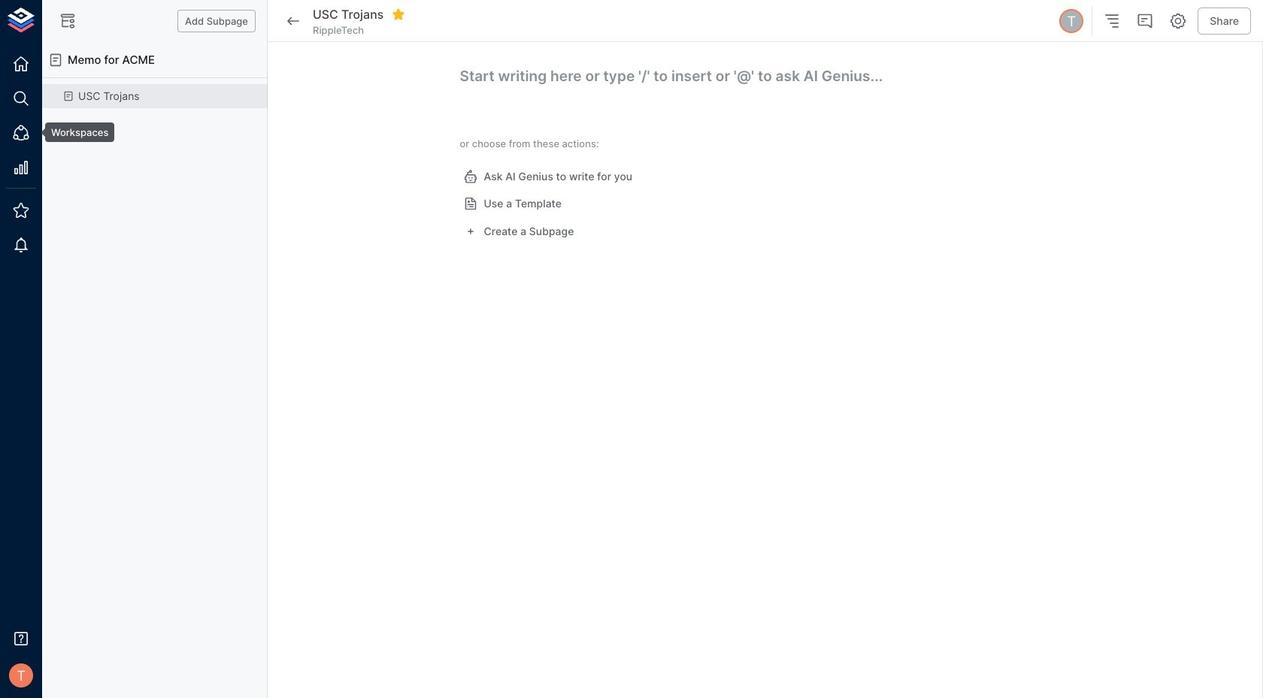 Task type: locate. For each thing, give the bounding box(es) containing it.
table of contents image
[[1103, 12, 1121, 30]]

tooltip
[[35, 123, 115, 142]]

go back image
[[284, 12, 302, 30]]



Task type: vqa. For each thing, say whether or not it's contained in the screenshot.
the This document is locked icon
no



Task type: describe. For each thing, give the bounding box(es) containing it.
remove favorite image
[[392, 7, 405, 21]]

hide wiki image
[[59, 12, 77, 30]]

settings image
[[1169, 12, 1187, 30]]

comments image
[[1136, 12, 1154, 30]]



